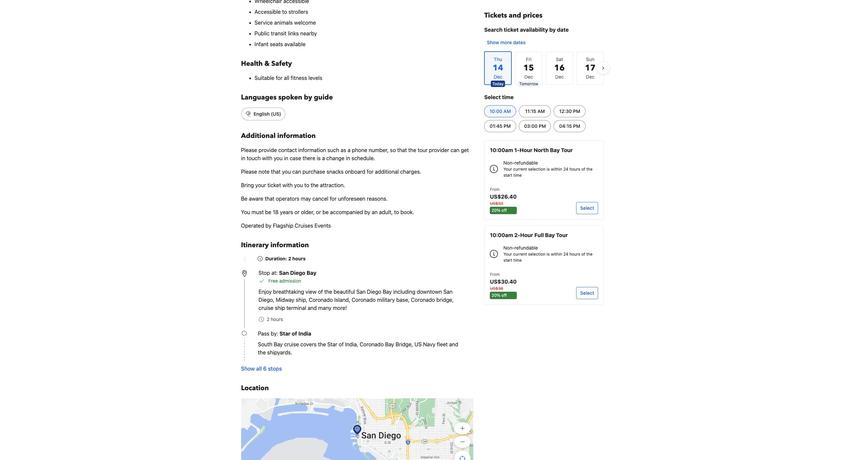 Task type: describe. For each thing, give the bounding box(es) containing it.
bay up view
[[307, 270, 316, 276]]

island,
[[334, 297, 350, 303]]

more!
[[333, 305, 347, 311]]

1 vertical spatial with
[[282, 182, 293, 188]]

please provide contact information such as a phone number, so that the tour provider can get in touch with you in case there is a change in schedule.
[[241, 147, 469, 161]]

select button for 10:00am 1-hour north bay tour
[[576, 202, 598, 214]]

infant
[[255, 41, 268, 47]]

additional
[[375, 169, 399, 175]]

safety
[[271, 59, 292, 68]]

us$26.40
[[490, 194, 517, 200]]

your for 1-
[[503, 167, 512, 172]]

bring your ticket with you to the attraction.
[[241, 182, 345, 188]]

select button for 10:00am 2-hour full bay tour
[[576, 287, 598, 299]]

date
[[557, 27, 569, 33]]

10:00am 1-hour north bay tour
[[490, 147, 573, 153]]

0 vertical spatial time
[[502, 94, 514, 100]]

note
[[259, 169, 269, 175]]

such
[[327, 147, 339, 153]]

provider
[[429, 147, 449, 153]]

03:00 pm
[[524, 123, 546, 129]]

suitable for all fitness levels
[[255, 75, 322, 81]]

phone
[[352, 147, 367, 153]]

information inside please provide contact information such as a phone number, so that the tour provider can get in touch with you in case there is a change in schedule.
[[298, 147, 326, 153]]

shipyards.
[[267, 349, 292, 356]]

dates
[[513, 39, 526, 45]]

us
[[414, 341, 422, 347]]

you inside please provide contact information such as a phone number, so that the tour provider can get in touch with you in case there is a change in schedule.
[[274, 155, 283, 161]]

10:00am for 10:00am 1-hour north bay tour
[[490, 147, 513, 153]]

operators
[[276, 196, 299, 202]]

search ticket availability by date
[[484, 27, 569, 33]]

11:15
[[525, 108, 536, 114]]

0 vertical spatial select
[[484, 94, 501, 100]]

by left flagship
[[265, 223, 271, 229]]

bay up shipyards.
[[274, 341, 283, 347]]

tomorrow
[[519, 81, 538, 86]]

pass
[[258, 331, 269, 337]]

selection for full
[[528, 252, 545, 257]]

2 hours
[[267, 316, 283, 322]]

including
[[393, 289, 415, 295]]

within for full
[[551, 252, 562, 257]]

coronado down downtown
[[411, 297, 435, 303]]

flagship
[[273, 223, 293, 229]]

18
[[273, 209, 278, 215]]

cruise inside the enjoy breathtaking view of the beautiful san diego bay including downtown san diego, midway ship, coronado island, coronado military base, coronado bridge, cruise ship terminal and many more!
[[259, 305, 273, 311]]

with inside please provide contact information such as a phone number, so that the tour provider can get in touch with you in case there is a change in schedule.
[[262, 155, 272, 161]]

view
[[305, 289, 317, 295]]

off for us$30.40
[[502, 293, 507, 298]]

coronado up many
[[309, 297, 333, 303]]

10:00am 2-hour full bay tour
[[490, 232, 568, 238]]

transit
[[271, 30, 286, 36]]

pm for 12:30 pm
[[573, 108, 580, 114]]

number,
[[369, 147, 389, 153]]

stop
[[259, 270, 270, 276]]

star inside south bay cruise covers the star of india, coronado bay bridge, us navy fleet and the shipyards.
[[327, 341, 337, 347]]

the inside please provide contact information such as a phone number, so that the tour provider can get in touch with you in case there is a change in schedule.
[[408, 147, 416, 153]]

0 horizontal spatial san
[[279, 270, 289, 276]]

dec for 16
[[555, 74, 564, 80]]

itinerary
[[241, 241, 269, 250]]

bay right full
[[545, 232, 555, 238]]

20% for us$30.40
[[492, 293, 500, 298]]

sat 16 dec
[[554, 56, 565, 80]]

must
[[252, 209, 264, 215]]

current for 1-
[[513, 167, 527, 172]]

strollers
[[288, 9, 308, 15]]

by left an
[[364, 209, 370, 215]]

show all 6 stops
[[241, 366, 282, 372]]

many
[[318, 305, 331, 311]]

is for 10:00am 1-hour north bay tour
[[547, 167, 550, 172]]

military
[[377, 297, 395, 303]]

of inside the enjoy breathtaking view of the beautiful san diego bay including downtown san diego, midway ship, coronado island, coronado military base, coronado bridge, cruise ship terminal and many more!
[[318, 289, 323, 295]]

that for be aware that operators may cancel for unforeseen reasons.
[[265, 196, 274, 202]]

pm for 01:45 pm
[[504, 123, 511, 129]]

12:30 pm
[[559, 108, 580, 114]]

by left date
[[549, 27, 556, 33]]

adult,
[[379, 209, 393, 215]]

attraction.
[[320, 182, 345, 188]]

hour for 1-
[[520, 147, 532, 153]]

midway
[[276, 297, 294, 303]]

from for us$26.40
[[490, 187, 500, 192]]

languages
[[241, 93, 277, 102]]

1-
[[514, 147, 520, 153]]

as
[[341, 147, 346, 153]]

0 vertical spatial diego
[[290, 270, 305, 276]]

stops
[[268, 366, 282, 372]]

ship
[[275, 305, 285, 311]]

0 horizontal spatial 2
[[267, 316, 269, 322]]

itinerary information
[[241, 241, 309, 250]]

1 vertical spatial a
[[322, 155, 325, 161]]

2 horizontal spatial san
[[443, 289, 453, 295]]

04:15 pm
[[559, 123, 580, 129]]

2 vertical spatial to
[[394, 209, 399, 215]]

6
[[263, 366, 267, 372]]

0 horizontal spatial to
[[282, 9, 287, 15]]

links
[[288, 30, 299, 36]]

1 horizontal spatial for
[[330, 196, 337, 202]]

non-refundable your current selection is within 24 hours of the start time for north
[[503, 160, 593, 178]]

01:45 pm
[[490, 123, 511, 129]]

breathtaking
[[273, 289, 304, 295]]

2 horizontal spatial and
[[509, 11, 521, 20]]

01:45
[[490, 123, 502, 129]]

spoken
[[278, 93, 302, 102]]

am for 10:00 am
[[504, 108, 511, 114]]

accompanied
[[330, 209, 363, 215]]

that inside please provide contact information such as a phone number, so that the tour provider can get in touch with you in case there is a change in schedule.
[[397, 147, 407, 153]]

11:15 am
[[525, 108, 545, 114]]

cancel
[[312, 196, 328, 202]]

and inside the enjoy breathtaking view of the beautiful san diego bay including downtown san diego, midway ship, coronado island, coronado military base, coronado bridge, cruise ship terminal and many more!
[[308, 305, 317, 311]]

there
[[303, 155, 315, 161]]

selection for north
[[528, 167, 545, 172]]

seats
[[270, 41, 283, 47]]

languages spoken by guide
[[241, 93, 333, 102]]

an
[[372, 209, 378, 215]]

full
[[534, 232, 544, 238]]

current for 2-
[[513, 252, 527, 257]]

navy
[[423, 341, 435, 347]]

us$30.40
[[490, 279, 517, 285]]

04:15
[[559, 123, 572, 129]]

from us$26.40 us$33 20% off
[[490, 187, 517, 213]]

events
[[315, 223, 331, 229]]

all inside button
[[256, 366, 262, 372]]

that for please note that you can purchase snacks onboard for additional charges.
[[271, 169, 281, 175]]

beautiful
[[334, 289, 355, 295]]

am for 11:15 am
[[537, 108, 545, 114]]

sun 17 dec
[[585, 56, 595, 80]]

public
[[255, 30, 270, 36]]

cruise inside south bay cruise covers the star of india, coronado bay bridge, us navy fleet and the shipyards.
[[284, 341, 299, 347]]

tickets
[[484, 11, 507, 20]]

is for 10:00am 2-hour full bay tour
[[547, 252, 550, 257]]

you must be 18 years or older, or be accompanied by an adult, to book.
[[241, 209, 414, 215]]

10:00 am
[[490, 108, 511, 114]]

1 horizontal spatial all
[[284, 75, 289, 81]]

duration:
[[265, 256, 287, 261]]

24 for 10:00am 2-hour full bay tour
[[563, 252, 568, 257]]

accessible
[[255, 9, 281, 15]]

2 or from the left
[[316, 209, 321, 215]]

03:00
[[524, 123, 538, 129]]

non- for 1-
[[503, 160, 515, 166]]

show for show all 6 stops
[[241, 366, 255, 372]]

diego,
[[259, 297, 274, 303]]

and inside south bay cruise covers the star of india, coronado bay bridge, us navy fleet and the shipyards.
[[449, 341, 458, 347]]

cruises
[[295, 223, 313, 229]]

bay right north
[[550, 147, 560, 153]]

0 vertical spatial a
[[348, 147, 350, 153]]



Task type: vqa. For each thing, say whether or not it's contained in the screenshot.
during on the right of the page
no



Task type: locate. For each thing, give the bounding box(es) containing it.
selection
[[528, 167, 545, 172], [528, 252, 545, 257]]

for right cancel
[[330, 196, 337, 202]]

and left prices
[[509, 11, 521, 20]]

am right "11:15"
[[537, 108, 545, 114]]

please up bring
[[241, 169, 257, 175]]

off for us$26.40
[[502, 208, 507, 213]]

1 vertical spatial non-
[[503, 245, 515, 251]]

selection down north
[[528, 167, 545, 172]]

of
[[581, 167, 585, 172], [581, 252, 585, 257], [318, 289, 323, 295], [292, 331, 297, 337], [339, 341, 344, 347]]

show all 6 stops button
[[241, 365, 282, 373]]

hours
[[569, 167, 580, 172], [569, 252, 580, 257], [292, 256, 306, 261], [271, 316, 283, 322]]

information up duration: 2 hours
[[270, 241, 309, 250]]

free
[[268, 278, 278, 284]]

0 vertical spatial you
[[274, 155, 283, 161]]

2 horizontal spatial for
[[367, 169, 374, 175]]

is right there
[[317, 155, 321, 161]]

additional
[[241, 131, 276, 140]]

diego inside the enjoy breathtaking view of the beautiful san diego bay including downtown san diego, midway ship, coronado island, coronado military base, coronado bridge, cruise ship terminal and many more!
[[367, 289, 381, 295]]

0 horizontal spatial or
[[295, 209, 300, 215]]

dec inside sat 16 dec
[[555, 74, 564, 80]]

1 vertical spatial from
[[490, 272, 500, 277]]

2 horizontal spatial dec
[[586, 74, 595, 80]]

free admission
[[268, 278, 301, 284]]

show
[[487, 39, 499, 45], [241, 366, 255, 372]]

from up us$26.40
[[490, 187, 500, 192]]

the inside the enjoy breathtaking view of the beautiful san diego bay including downtown san diego, midway ship, coronado island, coronado military base, coronado bridge, cruise ship terminal and many more!
[[324, 289, 332, 295]]

all left 6
[[256, 366, 262, 372]]

current down the 1- on the top right of the page
[[513, 167, 527, 172]]

1 vertical spatial select
[[580, 205, 594, 211]]

in
[[241, 155, 245, 161], [284, 155, 288, 161], [346, 155, 350, 161]]

get
[[461, 147, 469, 153]]

that right note
[[271, 169, 281, 175]]

so
[[390, 147, 396, 153]]

coronado right india, on the left bottom of the page
[[360, 341, 384, 347]]

1 vertical spatial off
[[502, 293, 507, 298]]

0 horizontal spatial am
[[504, 108, 511, 114]]

2 20% from the top
[[492, 293, 500, 298]]

0 horizontal spatial show
[[241, 366, 255, 372]]

onboard
[[345, 169, 365, 175]]

1 start from the top
[[503, 173, 512, 178]]

1 vertical spatial that
[[271, 169, 281, 175]]

start up us$30.40
[[503, 258, 512, 263]]

location
[[241, 384, 269, 393]]

20% down us$33
[[492, 208, 500, 213]]

non- down the 1- on the top right of the page
[[503, 160, 515, 166]]

start for us$26.40
[[503, 173, 512, 178]]

you up may
[[294, 182, 303, 188]]

2 start from the top
[[503, 258, 512, 263]]

that right so
[[397, 147, 407, 153]]

am
[[504, 108, 511, 114], [537, 108, 545, 114]]

0 vertical spatial non-refundable your current selection is within 24 hours of the start time
[[503, 160, 593, 178]]

1 horizontal spatial be
[[322, 209, 329, 215]]

tickets and prices
[[484, 11, 543, 20]]

1 vertical spatial you
[[282, 169, 291, 175]]

by left "guide"
[[304, 93, 312, 102]]

1 24 from the top
[[563, 167, 568, 172]]

(us)
[[271, 111, 281, 117]]

within down 10:00am 2-hour full bay tour
[[551, 252, 562, 257]]

for
[[276, 75, 282, 81], [367, 169, 374, 175], [330, 196, 337, 202]]

0 vertical spatial cruise
[[259, 305, 273, 311]]

2 vertical spatial select
[[580, 290, 594, 296]]

20%
[[492, 208, 500, 213], [492, 293, 500, 298]]

0 vertical spatial ticket
[[504, 27, 519, 33]]

years
[[280, 209, 293, 215]]

in down as
[[346, 155, 350, 161]]

sun
[[586, 56, 594, 62]]

1 vertical spatial hour
[[520, 232, 533, 238]]

2 up pass
[[267, 316, 269, 322]]

be up events
[[322, 209, 329, 215]]

stop at: san diego bay
[[259, 270, 316, 276]]

non-refundable your current selection is within 24 hours of the start time down north
[[503, 160, 593, 178]]

am right "10:00"
[[504, 108, 511, 114]]

time for 2-
[[513, 258, 522, 263]]

non- down 2-
[[503, 245, 515, 251]]

show inside "button"
[[487, 39, 499, 45]]

dec down 16
[[555, 74, 564, 80]]

non-
[[503, 160, 515, 166], [503, 245, 515, 251]]

sat
[[556, 56, 563, 62]]

tour for 10:00am 1-hour north bay tour
[[561, 147, 573, 153]]

0 vertical spatial for
[[276, 75, 282, 81]]

dec inside fri 15 dec tomorrow
[[524, 74, 533, 80]]

your up us$26.40
[[503, 167, 512, 172]]

0 vertical spatial can
[[451, 147, 459, 153]]

india,
[[345, 341, 358, 347]]

english
[[254, 111, 270, 117]]

show down "search"
[[487, 39, 499, 45]]

show for show more dates
[[487, 39, 499, 45]]

1 be from the left
[[265, 209, 271, 215]]

20% down us$38
[[492, 293, 500, 298]]

and right 'fleet'
[[449, 341, 458, 347]]

2 in from the left
[[284, 155, 288, 161]]

dec down 17
[[586, 74, 595, 80]]

1 from from the top
[[490, 187, 500, 192]]

1 horizontal spatial and
[[449, 341, 458, 347]]

1 horizontal spatial show
[[487, 39, 499, 45]]

0 vertical spatial selection
[[528, 167, 545, 172]]

ticket
[[504, 27, 519, 33], [268, 182, 281, 188]]

20% inside 'from us$26.40 us$33 20% off'
[[492, 208, 500, 213]]

1 select button from the top
[[576, 202, 598, 214]]

1 refundable from the top
[[515, 160, 538, 166]]

start for us$30.40
[[503, 258, 512, 263]]

us$38
[[490, 286, 503, 291]]

pm right the 12:30
[[573, 108, 580, 114]]

hour left north
[[520, 147, 532, 153]]

1 vertical spatial and
[[308, 305, 317, 311]]

health & safety
[[241, 59, 292, 68]]

1 within from the top
[[551, 167, 562, 172]]

0 vertical spatial information
[[277, 131, 316, 140]]

you down contact
[[274, 155, 283, 161]]

0 vertical spatial your
[[503, 167, 512, 172]]

17
[[585, 62, 595, 74]]

2 vertical spatial information
[[270, 241, 309, 250]]

refundable for 2-
[[515, 245, 538, 251]]

1 vertical spatial is
[[547, 167, 550, 172]]

off inside from us$30.40 us$38 20% off
[[502, 293, 507, 298]]

0 vertical spatial non-
[[503, 160, 515, 166]]

0 vertical spatial refundable
[[515, 160, 538, 166]]

please inside please provide contact information such as a phone number, so that the tour provider can get in touch with you in case there is a change in schedule.
[[241, 147, 257, 153]]

3 in from the left
[[346, 155, 350, 161]]

from up us$30.40
[[490, 272, 500, 277]]

select for 10:00am 1-hour north bay tour
[[580, 205, 594, 211]]

is down 10:00am 2-hour full bay tour
[[547, 252, 550, 257]]

ticket right your
[[268, 182, 281, 188]]

current down 2-
[[513, 252, 527, 257]]

cruise down pass by: star of india
[[284, 341, 299, 347]]

1 vertical spatial cruise
[[284, 341, 299, 347]]

with down provide
[[262, 155, 272, 161]]

10:00
[[490, 108, 502, 114]]

north
[[534, 147, 549, 153]]

non-refundable your current selection is within 24 hours of the start time for full
[[503, 245, 593, 263]]

2 vertical spatial is
[[547, 252, 550, 257]]

available
[[284, 41, 306, 47]]

pm for 03:00 pm
[[539, 123, 546, 129]]

1 vertical spatial time
[[513, 173, 522, 178]]

or right years
[[295, 209, 300, 215]]

hour for 2-
[[520, 232, 533, 238]]

2 be from the left
[[322, 209, 329, 215]]

2 am from the left
[[537, 108, 545, 114]]

can left get
[[451, 147, 459, 153]]

additional information
[[241, 131, 316, 140]]

time down the 1- on the top right of the page
[[513, 173, 522, 178]]

health
[[241, 59, 263, 68]]

1 horizontal spatial star
[[327, 341, 337, 347]]

within down 10:00am 1-hour north bay tour
[[551, 167, 562, 172]]

bay left the bridge,
[[385, 341, 394, 347]]

pm right 01:45
[[504, 123, 511, 129]]

schedule.
[[352, 155, 375, 161]]

0 vertical spatial select button
[[576, 202, 598, 214]]

1 20% from the top
[[492, 208, 500, 213]]

your up us$30.40
[[503, 252, 512, 257]]

2 horizontal spatial in
[[346, 155, 350, 161]]

0 vertical spatial that
[[397, 147, 407, 153]]

2 non- from the top
[[503, 245, 515, 251]]

please note that you can purchase snacks onboard for additional charges.
[[241, 169, 421, 175]]

to up may
[[304, 182, 309, 188]]

time up 10:00 am
[[502, 94, 514, 100]]

to up service animals welcome
[[282, 9, 287, 15]]

1 horizontal spatial dec
[[555, 74, 564, 80]]

diego up military
[[367, 289, 381, 295]]

0 horizontal spatial dec
[[524, 74, 533, 80]]

0 vertical spatial off
[[502, 208, 507, 213]]

map region
[[241, 398, 473, 460]]

show left 6
[[241, 366, 255, 372]]

show inside button
[[241, 366, 255, 372]]

24
[[563, 167, 568, 172], [563, 252, 568, 257]]

1 vertical spatial all
[[256, 366, 262, 372]]

can down case
[[292, 169, 301, 175]]

start up us$26.40
[[503, 173, 512, 178]]

off down us$33
[[502, 208, 507, 213]]

at:
[[271, 270, 278, 276]]

from inside 'from us$26.40 us$33 20% off'
[[490, 187, 500, 192]]

2 24 from the top
[[563, 252, 568, 257]]

refundable for 1-
[[515, 160, 538, 166]]

information for itinerary information
[[270, 241, 309, 250]]

2 off from the top
[[502, 293, 507, 298]]

0 horizontal spatial with
[[262, 155, 272, 161]]

availability
[[520, 27, 548, 33]]

bay inside the enjoy breathtaking view of the beautiful san diego bay including downtown san diego, midway ship, coronado island, coronado military base, coronado bridge, cruise ship terminal and many more!
[[383, 289, 392, 295]]

more
[[500, 39, 512, 45]]

0 vertical spatial all
[[284, 75, 289, 81]]

1 vertical spatial to
[[304, 182, 309, 188]]

1 vertical spatial current
[[513, 252, 527, 257]]

2 vertical spatial and
[[449, 341, 458, 347]]

english (us)
[[254, 111, 281, 117]]

0 horizontal spatial a
[[322, 155, 325, 161]]

1 vertical spatial selection
[[528, 252, 545, 257]]

off down us$38
[[502, 293, 507, 298]]

0 horizontal spatial diego
[[290, 270, 305, 276]]

be aware that operators may cancel for unforeseen reasons.
[[241, 196, 388, 202]]

fleet
[[437, 341, 448, 347]]

10:00am
[[490, 147, 513, 153], [490, 232, 513, 238]]

1 vertical spatial refundable
[[515, 245, 538, 251]]

coronado inside south bay cruise covers the star of india, coronado bay bridge, us navy fleet and the shipyards.
[[360, 341, 384, 347]]

1 horizontal spatial to
[[304, 182, 309, 188]]

or right older,
[[316, 209, 321, 215]]

from inside from us$30.40 us$38 20% off
[[490, 272, 500, 277]]

refundable
[[515, 160, 538, 166], [515, 245, 538, 251]]

select
[[484, 94, 501, 100], [580, 205, 594, 211], [580, 290, 594, 296]]

your
[[503, 167, 512, 172], [503, 252, 512, 257]]

0 vertical spatial show
[[487, 39, 499, 45]]

1 10:00am from the top
[[490, 147, 513, 153]]

be
[[265, 209, 271, 215], [322, 209, 329, 215]]

region containing 15
[[479, 49, 609, 88]]

bay up military
[[383, 289, 392, 295]]

time
[[502, 94, 514, 100], [513, 173, 522, 178], [513, 258, 522, 263]]

1 vertical spatial show
[[241, 366, 255, 372]]

time for 1-
[[513, 173, 522, 178]]

0 vertical spatial within
[[551, 167, 562, 172]]

tour right full
[[556, 232, 568, 238]]

all left fitness
[[284, 75, 289, 81]]

please up touch
[[241, 147, 257, 153]]

please for please provide contact information such as a phone number, so that the tour provider can get in touch with you in case there is a change in schedule.
[[241, 147, 257, 153]]

tour down '04:15'
[[561, 147, 573, 153]]

1 in from the left
[[241, 155, 245, 161]]

pm right '04:15'
[[573, 123, 580, 129]]

1 or from the left
[[295, 209, 300, 215]]

1 horizontal spatial san
[[356, 289, 366, 295]]

pm right 03:00 on the right top
[[539, 123, 546, 129]]

2 vertical spatial you
[[294, 182, 303, 188]]

24 for 10:00am 1-hour north bay tour
[[563, 167, 568, 172]]

1 vertical spatial 2
[[267, 316, 269, 322]]

off inside 'from us$26.40 us$33 20% off'
[[502, 208, 507, 213]]

you
[[241, 209, 250, 215]]

selection down full
[[528, 252, 545, 257]]

0 vertical spatial current
[[513, 167, 527, 172]]

0 vertical spatial 2
[[288, 256, 291, 261]]

information up there
[[298, 147, 326, 153]]

san up the free admission
[[279, 270, 289, 276]]

diego
[[290, 270, 305, 276], [367, 289, 381, 295]]

1 vertical spatial can
[[292, 169, 301, 175]]

1 am from the left
[[504, 108, 511, 114]]

2 vertical spatial that
[[265, 196, 274, 202]]

book.
[[400, 209, 414, 215]]

0 horizontal spatial all
[[256, 366, 262, 372]]

of inside south bay cruise covers the star of india, coronado bay bridge, us navy fleet and the shipyards.
[[339, 341, 344, 347]]

2 non-refundable your current selection is within 24 hours of the start time from the top
[[503, 245, 593, 263]]

1 vertical spatial diego
[[367, 289, 381, 295]]

time down 2-
[[513, 258, 522, 263]]

1 vertical spatial start
[[503, 258, 512, 263]]

for right 'onboard' on the top
[[367, 169, 374, 175]]

please for please note that you can purchase snacks onboard for additional charges.
[[241, 169, 257, 175]]

10:00am left 2-
[[490, 232, 513, 238]]

can inside please provide contact information such as a phone number, so that the tour provider can get in touch with you in case there is a change in schedule.
[[451, 147, 459, 153]]

to
[[282, 9, 287, 15], [304, 182, 309, 188], [394, 209, 399, 215]]

2 horizontal spatial to
[[394, 209, 399, 215]]

1 horizontal spatial ticket
[[504, 27, 519, 33]]

ticket up show more dates
[[504, 27, 519, 33]]

pm for 04:15 pm
[[573, 123, 580, 129]]

san up bridge,
[[443, 289, 453, 295]]

charges.
[[400, 169, 421, 175]]

is inside please provide contact information such as a phone number, so that the tour provider can get in touch with you in case there is a change in schedule.
[[317, 155, 321, 161]]

san right 'beautiful'
[[356, 289, 366, 295]]

2 your from the top
[[503, 252, 512, 257]]

10:00am for 10:00am 2-hour full bay tour
[[490, 232, 513, 238]]

star left india, on the left bottom of the page
[[327, 341, 337, 347]]

within for north
[[551, 167, 562, 172]]

that
[[397, 147, 407, 153], [271, 169, 281, 175], [265, 196, 274, 202]]

0 horizontal spatial and
[[308, 305, 317, 311]]

2 please from the top
[[241, 169, 257, 175]]

within
[[551, 167, 562, 172], [551, 252, 562, 257]]

coronado down 'beautiful'
[[352, 297, 376, 303]]

change
[[326, 155, 344, 161]]

bring
[[241, 182, 254, 188]]

guide
[[314, 93, 333, 102]]

cruise down diego,
[[259, 305, 273, 311]]

tour
[[561, 147, 573, 153], [556, 232, 568, 238]]

is down north
[[547, 167, 550, 172]]

0 vertical spatial 24
[[563, 167, 568, 172]]

1 horizontal spatial cruise
[[284, 341, 299, 347]]

diego up admission
[[290, 270, 305, 276]]

india
[[298, 331, 311, 337]]

non- for 2-
[[503, 245, 515, 251]]

fri 15 dec tomorrow
[[519, 56, 538, 86]]

0 vertical spatial with
[[262, 155, 272, 161]]

operated by flagship cruises  events
[[241, 223, 331, 229]]

0 horizontal spatial be
[[265, 209, 271, 215]]

south bay cruise covers the star of india, coronado bay bridge, us navy fleet and the shipyards.
[[258, 341, 458, 356]]

1 your from the top
[[503, 167, 512, 172]]

information up contact
[[277, 131, 316, 140]]

1 vertical spatial non-refundable your current selection is within 24 hours of the start time
[[503, 245, 593, 263]]

with up operators
[[282, 182, 293, 188]]

0 horizontal spatial ticket
[[268, 182, 281, 188]]

2 within from the top
[[551, 252, 562, 257]]

by
[[549, 27, 556, 33], [304, 93, 312, 102], [364, 209, 370, 215], [265, 223, 271, 229]]

non-refundable your current selection is within 24 hours of the start time down full
[[503, 245, 593, 263]]

us$33
[[490, 201, 503, 206]]

0 horizontal spatial star
[[279, 331, 290, 337]]

1 vertical spatial ticket
[[268, 182, 281, 188]]

1 vertical spatial within
[[551, 252, 562, 257]]

1 selection from the top
[[528, 167, 545, 172]]

be left the 18
[[265, 209, 271, 215]]

region
[[479, 49, 609, 88]]

reasons.
[[367, 196, 388, 202]]

dec inside sun 17 dec
[[586, 74, 595, 80]]

0 horizontal spatial for
[[276, 75, 282, 81]]

to left book.
[[394, 209, 399, 215]]

dec up tomorrow
[[524, 74, 533, 80]]

2 dec from the left
[[555, 74, 564, 80]]

information for additional information
[[277, 131, 316, 140]]

2 from from the top
[[490, 272, 500, 277]]

3 dec from the left
[[586, 74, 595, 80]]

1 vertical spatial for
[[367, 169, 374, 175]]

1 vertical spatial star
[[327, 341, 337, 347]]

hour left full
[[520, 232, 533, 238]]

1 please from the top
[[241, 147, 257, 153]]

1 non- from the top
[[503, 160, 515, 166]]

0 horizontal spatial can
[[292, 169, 301, 175]]

dec for 17
[[586, 74, 595, 80]]

0 vertical spatial 20%
[[492, 208, 500, 213]]

0 vertical spatial from
[[490, 187, 500, 192]]

10:00am left the 1- on the top right of the page
[[490, 147, 513, 153]]

that right "aware"
[[265, 196, 274, 202]]

20% for us$26.40
[[492, 208, 500, 213]]

2 selection from the top
[[528, 252, 545, 257]]

older,
[[301, 209, 315, 215]]

you up bring your ticket with you to the attraction.
[[282, 169, 291, 175]]

or
[[295, 209, 300, 215], [316, 209, 321, 215]]

a right as
[[348, 147, 350, 153]]

admission
[[279, 278, 301, 284]]

20% inside from us$30.40 us$38 20% off
[[492, 293, 500, 298]]

fitness
[[291, 75, 307, 81]]

0 vertical spatial please
[[241, 147, 257, 153]]

welcome
[[294, 20, 316, 26]]

select for 10:00am 2-hour full bay tour
[[580, 290, 594, 296]]

for down safety
[[276, 75, 282, 81]]

1 vertical spatial tour
[[556, 232, 568, 238]]

star right by:
[[279, 331, 290, 337]]

your for 2-
[[503, 252, 512, 257]]

0 horizontal spatial cruise
[[259, 305, 273, 311]]

0 horizontal spatial in
[[241, 155, 245, 161]]

dec for 15
[[524, 74, 533, 80]]

infant seats available
[[255, 41, 306, 47]]

1 dec from the left
[[524, 74, 533, 80]]

1 non-refundable your current selection is within 24 hours of the start time from the top
[[503, 160, 593, 178]]

1 off from the top
[[502, 208, 507, 213]]

tour for 10:00am 2-hour full bay tour
[[556, 232, 568, 238]]

1 current from the top
[[513, 167, 527, 172]]

1 horizontal spatial 2
[[288, 256, 291, 261]]

in down contact
[[284, 155, 288, 161]]

0 vertical spatial 10:00am
[[490, 147, 513, 153]]

2 10:00am from the top
[[490, 232, 513, 238]]

1 horizontal spatial a
[[348, 147, 350, 153]]

2 refundable from the top
[[515, 245, 538, 251]]

2-
[[514, 232, 520, 238]]

from for us$30.40
[[490, 272, 500, 277]]

1 vertical spatial 24
[[563, 252, 568, 257]]

2 current from the top
[[513, 252, 527, 257]]

1 vertical spatial please
[[241, 169, 257, 175]]

pass by: star of india
[[258, 331, 311, 337]]

2 select button from the top
[[576, 287, 598, 299]]

0 vertical spatial to
[[282, 9, 287, 15]]

refundable down 10:00am 1-hour north bay tour
[[515, 160, 538, 166]]



